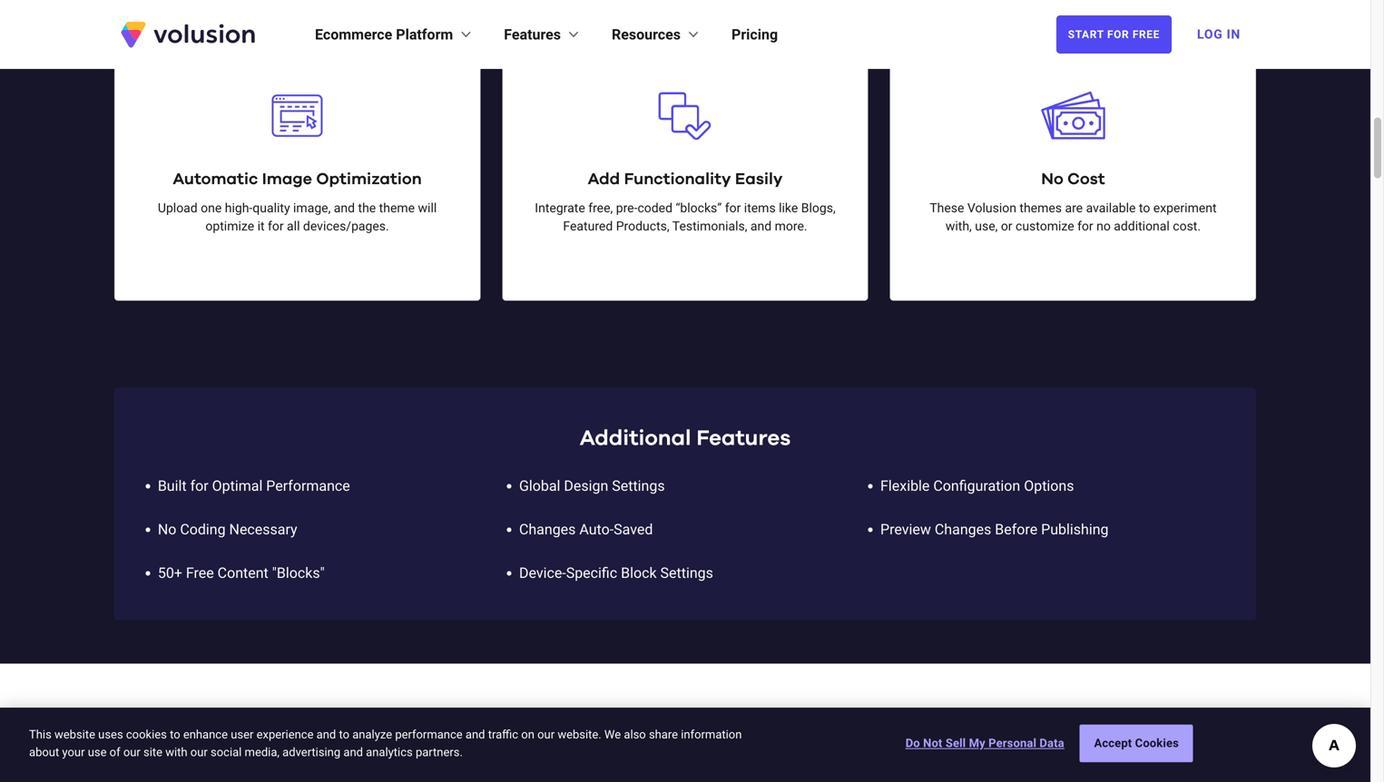 Task type: describe. For each thing, give the bounding box(es) containing it.
do not sell my personal data
[[906, 737, 1065, 751]]

free
[[1133, 28, 1160, 41]]

"blocks"
[[676, 201, 722, 216]]

privacy alert dialog
[[0, 708, 1371, 783]]

will
[[418, 201, 437, 216]]

no coding necessary
[[158, 521, 297, 538]]

0 horizontal spatial our
[[123, 746, 141, 759]]

additional features
[[580, 428, 791, 450]]

devices/pages.
[[303, 219, 389, 234]]

accept
[[1094, 737, 1132, 751]]

we
[[605, 728, 621, 742]]

these
[[930, 201, 965, 216]]

site
[[143, 746, 163, 759]]

0 horizontal spatial to
[[170, 728, 180, 742]]

also
[[624, 728, 646, 742]]

performance
[[395, 728, 463, 742]]

no for no cost
[[1042, 171, 1064, 188]]

cookies
[[1135, 737, 1179, 751]]

50+ free content "blocks"
[[158, 565, 325, 582]]

do not sell my personal data button
[[906, 726, 1065, 762]]

about
[[29, 746, 59, 759]]

free
[[186, 565, 214, 582]]

for right built
[[190, 478, 209, 495]]

partners.
[[416, 746, 463, 759]]

flexible
[[881, 478, 930, 495]]

1 horizontal spatial our
[[190, 746, 208, 759]]

data
[[1040, 737, 1065, 751]]

these volusion themes are available to experiment with, use, or customize for no additional cost.
[[930, 201, 1217, 234]]

themes
[[693, 725, 798, 752]]

pre-
[[616, 201, 638, 216]]

this
[[29, 728, 52, 742]]

in
[[1227, 27, 1241, 42]]

to inside these volusion themes are available to experiment with, use, or customize for no additional cost.
[[1139, 201, 1151, 216]]

customize
[[1016, 219, 1075, 234]]

it
[[257, 219, 265, 234]]

media,
[[245, 746, 280, 759]]

global design settings
[[519, 478, 665, 495]]

1 horizontal spatial to
[[339, 728, 350, 742]]

2 changes from the left
[[935, 521, 992, 538]]

with
[[165, 746, 188, 759]]

pricing
[[732, 26, 778, 43]]

quality
[[253, 201, 290, 216]]

all
[[287, 219, 300, 234]]

and up advertising
[[317, 728, 336, 742]]

coding
[[180, 521, 226, 538]]

features button
[[504, 24, 583, 45]]

social
[[211, 746, 242, 759]]

ecommerce platform button
[[315, 24, 475, 45]]

ecommerce platform
[[315, 26, 453, 43]]

sell
[[946, 737, 966, 751]]

automatic image optimization
[[173, 171, 422, 188]]

for inside upload one high-quality image, and the theme will optimize it for all devices/pages.
[[268, 219, 284, 234]]

preview
[[881, 521, 931, 538]]

coded
[[638, 201, 673, 216]]

easily
[[735, 171, 783, 188]]

image,
[[293, 201, 331, 216]]

start for free
[[1068, 28, 1160, 41]]

1 horizontal spatial features
[[697, 428, 791, 450]]

50+
[[158, 565, 182, 582]]

device-specific block settings
[[519, 565, 713, 582]]

ecommerce
[[315, 26, 392, 43]]

for
[[1108, 28, 1130, 41]]

share
[[649, 728, 678, 742]]

on
[[521, 728, 535, 742]]

and left traffic
[[466, 728, 485, 742]]

my
[[969, 737, 986, 751]]

enhance
[[183, 728, 228, 742]]

saved
[[614, 521, 653, 538]]

accept cookies button
[[1080, 725, 1194, 763]]

flexible configuration options
[[881, 478, 1074, 495]]

use,
[[975, 219, 998, 234]]

0 horizontal spatial volusion
[[573, 725, 687, 752]]

log in link
[[1187, 15, 1252, 54]]

image
[[262, 171, 312, 188]]



Task type: locate. For each thing, give the bounding box(es) containing it.
0 vertical spatial features
[[504, 26, 561, 43]]

no
[[1097, 219, 1111, 234]]

platform
[[396, 26, 453, 43]]

1 changes from the left
[[519, 521, 576, 538]]

no cost
[[1042, 171, 1105, 188]]

for left items
[[725, 201, 741, 216]]

0 horizontal spatial features
[[504, 26, 561, 43]]

0 horizontal spatial changes
[[519, 521, 576, 538]]

one
[[201, 201, 222, 216]]

analyze
[[352, 728, 392, 742]]

functionality
[[624, 171, 731, 188]]

additional
[[580, 428, 691, 450]]

preview changes before publishing
[[881, 521, 1109, 538]]

free,
[[588, 201, 613, 216]]

to up the additional
[[1139, 201, 1151, 216]]

global
[[519, 478, 561, 495]]

for right it
[[268, 219, 284, 234]]

your
[[62, 746, 85, 759]]

changes down configuration
[[935, 521, 992, 538]]

to up with
[[170, 728, 180, 742]]

to left analyze
[[339, 728, 350, 742]]

integrate free, pre-coded "blocks" for items like blogs, featured products, testimonials, and more.
[[535, 201, 836, 234]]

changes auto-saved
[[519, 521, 653, 538]]

the
[[358, 201, 376, 216]]

additional
[[1114, 219, 1170, 234]]

theme
[[379, 201, 415, 216]]

before
[[995, 521, 1038, 538]]

"blocks"
[[272, 565, 325, 582]]

log
[[1197, 27, 1223, 42]]

more.
[[775, 219, 808, 234]]

block
[[621, 565, 657, 582]]

changes
[[519, 521, 576, 538], [935, 521, 992, 538]]

are
[[1065, 201, 1083, 216]]

personal
[[989, 737, 1037, 751]]

accept cookies
[[1094, 737, 1179, 751]]

1 horizontal spatial no
[[1042, 171, 1064, 188]]

no for no coding necessary
[[158, 521, 176, 538]]

our down enhance
[[190, 746, 208, 759]]

cookies
[[126, 728, 167, 742]]

add
[[588, 171, 620, 188]]

1 vertical spatial features
[[697, 428, 791, 450]]

traffic
[[488, 728, 518, 742]]

and down analyze
[[343, 746, 363, 759]]

no
[[1042, 171, 1064, 188], [158, 521, 176, 538]]

and inside upload one high-quality image, and the theme will optimize it for all devices/pages.
[[334, 201, 355, 216]]

for left no in the top of the page
[[1078, 219, 1094, 234]]

settings up saved
[[612, 478, 665, 495]]

2 horizontal spatial to
[[1139, 201, 1151, 216]]

and up devices/pages.
[[334, 201, 355, 216]]

uses
[[98, 728, 123, 742]]

of
[[110, 746, 120, 759]]

and inside integrate free, pre-coded "blocks" for items like blogs, featured products, testimonials, and more.
[[751, 219, 772, 234]]

products,
[[616, 219, 670, 234]]

featured
[[563, 219, 613, 234]]

our right of
[[123, 746, 141, 759]]

experiment
[[1154, 201, 1217, 216]]

1 vertical spatial volusion
[[573, 725, 687, 752]]

content
[[218, 565, 269, 582]]

1 vertical spatial settings
[[660, 565, 713, 582]]

settings right block
[[660, 565, 713, 582]]

this website uses cookies to enhance user experience and to analyze performance and traffic on our website. we also share information about your use of our site with our social media, advertising and analytics partners.
[[29, 728, 742, 759]]

blogs,
[[801, 201, 836, 216]]

changes up device-
[[519, 521, 576, 538]]

design
[[564, 478, 609, 495]]

cost
[[1068, 171, 1105, 188]]

advertising
[[282, 746, 341, 759]]

upload one high-quality image, and the theme will optimize it for all devices/pages.
[[158, 201, 437, 234]]

0 vertical spatial no
[[1042, 171, 1064, 188]]

built
[[158, 478, 187, 495]]

options
[[1024, 478, 1074, 495]]

experience
[[257, 728, 314, 742]]

performance
[[266, 478, 350, 495]]

for inside these volusion themes are available to experiment with, use, or customize for no additional cost.
[[1078, 219, 1094, 234]]

and down items
[[751, 219, 772, 234]]

optimization
[[316, 171, 422, 188]]

0 vertical spatial volusion
[[968, 201, 1017, 216]]

resources
[[612, 26, 681, 43]]

1 horizontal spatial changes
[[935, 521, 992, 538]]

start
[[1068, 28, 1104, 41]]

features
[[504, 26, 561, 43], [697, 428, 791, 450]]

necessary
[[229, 521, 297, 538]]

no up the themes
[[1042, 171, 1064, 188]]

no left the coding
[[158, 521, 176, 538]]

publishing
[[1041, 521, 1109, 538]]

2 horizontal spatial our
[[538, 728, 555, 742]]

cost.
[[1173, 219, 1201, 234]]

with,
[[946, 219, 972, 234]]

high-
[[225, 201, 253, 216]]

our
[[538, 728, 555, 742], [123, 746, 141, 759], [190, 746, 208, 759]]

our right 'on'
[[538, 728, 555, 742]]

for inside integrate free, pre-coded "blocks" for items like blogs, featured products, testimonials, and more.
[[725, 201, 741, 216]]

use
[[88, 746, 107, 759]]

0 vertical spatial settings
[[612, 478, 665, 495]]

settings
[[612, 478, 665, 495], [660, 565, 713, 582]]

pricing link
[[732, 24, 778, 45]]

auto-
[[580, 521, 614, 538]]

0 horizontal spatial no
[[158, 521, 176, 538]]

themes
[[1020, 201, 1062, 216]]

to
[[1139, 201, 1151, 216], [170, 728, 180, 742], [339, 728, 350, 742]]

features inside dropdown button
[[504, 26, 561, 43]]

items
[[744, 201, 776, 216]]

analytics
[[366, 746, 413, 759]]

for
[[725, 201, 741, 216], [268, 219, 284, 234], [1078, 219, 1094, 234], [190, 478, 209, 495]]

specific
[[566, 565, 617, 582]]

user
[[231, 728, 254, 742]]

volusion inside these volusion themes are available to experiment with, use, or customize for no additional cost.
[[968, 201, 1017, 216]]

not
[[923, 737, 943, 751]]

upload
[[158, 201, 198, 216]]

1 vertical spatial no
[[158, 521, 176, 538]]

1 horizontal spatial volusion
[[968, 201, 1017, 216]]



Task type: vqa. For each thing, say whether or not it's contained in the screenshot.
from
no



